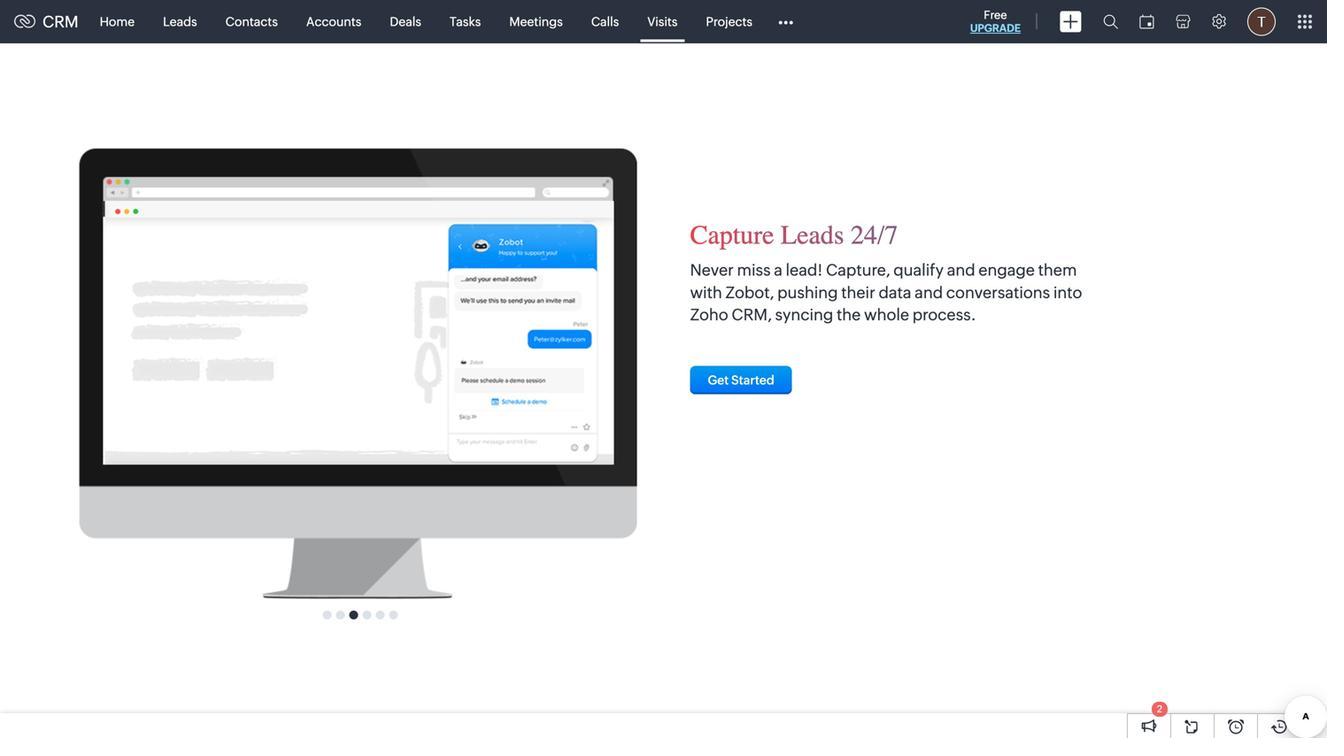 Task type: vqa. For each thing, say whether or not it's contained in the screenshot.
Projects link
yes



Task type: locate. For each thing, give the bounding box(es) containing it.
capture leads 24/7
[[690, 220, 899, 251]]

leads up 'lead!'
[[781, 220, 845, 251]]

leads
[[163, 15, 197, 29], [781, 220, 845, 251]]

meetings
[[510, 15, 563, 29]]

never
[[690, 261, 734, 280]]

home
[[100, 15, 135, 29]]

profile element
[[1237, 0, 1287, 43]]

engage
[[979, 261, 1035, 280]]

meetings link
[[495, 0, 577, 43]]

and
[[948, 261, 976, 280], [915, 284, 944, 302]]

whole
[[865, 306, 910, 324]]

get started
[[708, 374, 775, 388]]

1 vertical spatial leads
[[781, 220, 845, 251]]

contacts
[[226, 15, 278, 29]]

and down qualify
[[915, 284, 944, 302]]

2
[[1158, 704, 1163, 715]]

never miss a lead! capture, qualify and engage them with zobot, pushing their data and conversations into zoho crm, syncing the whole process.
[[690, 261, 1083, 324]]

and right qualify
[[948, 261, 976, 280]]

get
[[708, 374, 729, 388]]

them
[[1039, 261, 1078, 280]]

1 horizontal spatial and
[[948, 261, 976, 280]]

capture
[[690, 220, 775, 251]]

create menu image
[[1060, 11, 1082, 32]]

search element
[[1093, 0, 1129, 43]]

0 vertical spatial leads
[[163, 15, 197, 29]]

with
[[690, 284, 723, 302]]

profile image
[[1248, 8, 1276, 36]]

data
[[879, 284, 912, 302]]

get started button
[[690, 366, 793, 395]]

1 horizontal spatial leads
[[781, 220, 845, 251]]

zobot,
[[726, 284, 775, 302]]

0 horizontal spatial leads
[[163, 15, 197, 29]]

calls
[[591, 15, 619, 29]]

0 vertical spatial and
[[948, 261, 976, 280]]

syncing
[[776, 306, 834, 324]]

search image
[[1104, 14, 1119, 29]]

accounts
[[306, 15, 362, 29]]

lead!
[[786, 261, 823, 280]]

the
[[837, 306, 861, 324]]

0 horizontal spatial and
[[915, 284, 944, 302]]

leads right "home" link
[[163, 15, 197, 29]]

24/7
[[851, 220, 899, 251]]



Task type: describe. For each thing, give the bounding box(es) containing it.
Other Modules field
[[767, 8, 805, 36]]

contacts link
[[211, 0, 292, 43]]

crm
[[43, 13, 78, 31]]

calendar image
[[1140, 15, 1155, 29]]

into
[[1054, 284, 1083, 302]]

home link
[[86, 0, 149, 43]]

deals link
[[376, 0, 436, 43]]

visits link
[[634, 0, 692, 43]]

crm,
[[732, 306, 772, 324]]

free upgrade
[[971, 8, 1021, 34]]

leads link
[[149, 0, 211, 43]]

miss
[[737, 261, 771, 280]]

tasks link
[[436, 0, 495, 43]]

zoho
[[690, 306, 729, 324]]

deals
[[390, 15, 422, 29]]

calls link
[[577, 0, 634, 43]]

leads inside "leads" 'link'
[[163, 15, 197, 29]]

conversations
[[947, 284, 1051, 302]]

projects
[[706, 15, 753, 29]]

capture,
[[826, 261, 891, 280]]

a
[[774, 261, 783, 280]]

tasks
[[450, 15, 481, 29]]

crm link
[[14, 13, 78, 31]]

accounts link
[[292, 0, 376, 43]]

their
[[842, 284, 876, 302]]

1 vertical spatial and
[[915, 284, 944, 302]]

free
[[984, 8, 1008, 22]]

process.
[[913, 306, 977, 324]]

started
[[732, 374, 775, 388]]

qualify
[[894, 261, 944, 280]]

pushing
[[778, 284, 838, 302]]

visits
[[648, 15, 678, 29]]

projects link
[[692, 0, 767, 43]]

upgrade
[[971, 22, 1021, 34]]

create menu element
[[1050, 0, 1093, 43]]



